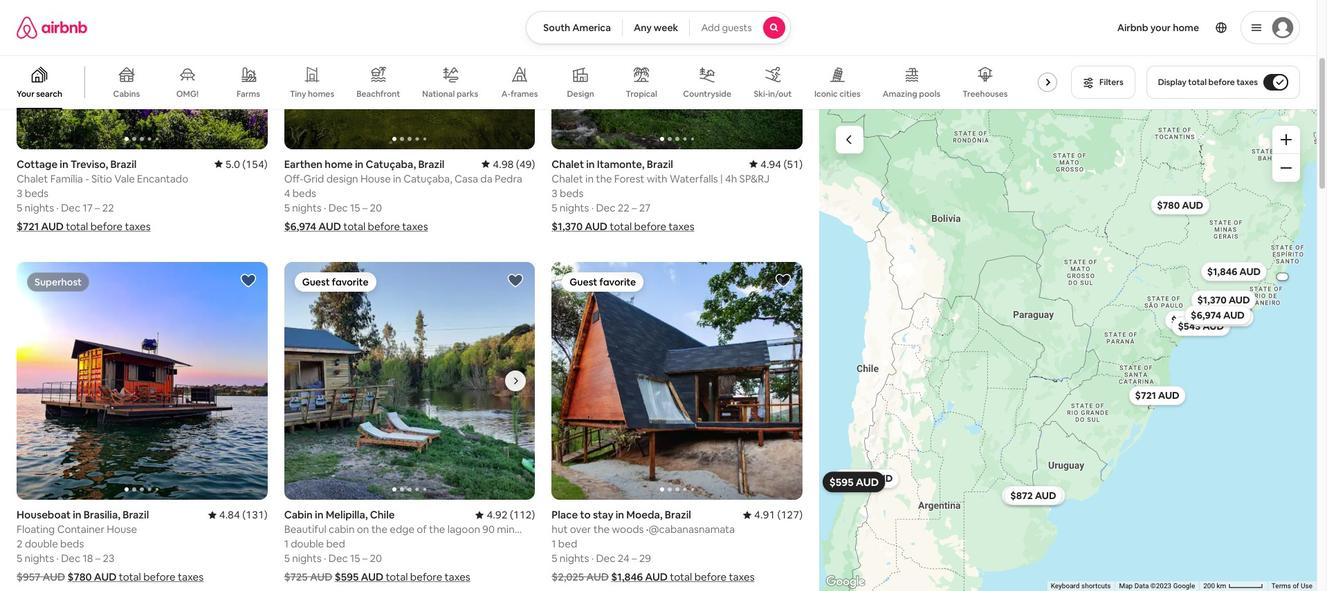 Task type: locate. For each thing, give the bounding box(es) containing it.
$488 aud
[[1273, 274, 1291, 279]]

use
[[1301, 583, 1312, 590]]

$1,846 aud up '$1,370 aud' 'button'
[[1207, 265, 1260, 278]]

15 inside "earthen home in catuçaba, brazil off-grid design house in catuçaba, casa da pedra 4 beds 5 nights · dec 15 – 20 $6,974 aud total before taxes"
[[350, 201, 360, 214]]

group for houseboat in brasilia, brazil floating container house 2 double beds 5 nights · dec 18 – 23 $957 aud $780 aud total before taxes
[[17, 262, 268, 500]]

zoom out image
[[1281, 163, 1292, 174]]

3 inside cottage in treviso, brazil chalet família - sítio vale encantado 3 beds 5 nights · dec 17 – 22 $721 aud total before taxes
[[17, 186, 22, 200]]

1 vertical spatial 20
[[370, 552, 382, 565]]

1
[[284, 538, 288, 551], [552, 538, 556, 551]]

map
[[1119, 583, 1133, 590]]

2 22 from the left
[[618, 201, 629, 214]]

dec inside place to stay in moeda, brazil hut over the woods •@cabanasnamata 1 bed 5 nights · dec 24 – 29 $2,025 aud $1,846 aud total before taxes
[[596, 552, 615, 565]]

encantado
[[137, 172, 188, 185]]

the inside place to stay in moeda, brazil hut over the woods •@cabanasnamata 1 bed 5 nights · dec 24 – 29 $2,025 aud $1,846 aud total before taxes
[[593, 523, 610, 536]]

google map
showing 20 stays. region
[[819, 109, 1317, 592]]

any week button
[[622, 11, 690, 44]]

(131)
[[242, 509, 268, 522]]

27
[[639, 201, 650, 214]]

20 inside "earthen home in catuçaba, brazil off-grid design house in catuçaba, casa da pedra 4 beds 5 nights · dec 15 – 20 $6,974 aud total before taxes"
[[370, 201, 382, 214]]

dec left the 18
[[61, 552, 80, 565]]

17
[[83, 201, 93, 214]]

the
[[596, 172, 612, 185], [593, 523, 610, 536]]

1 horizontal spatial $721 aud
[[1135, 389, 1179, 402]]

bed down hut
[[558, 538, 577, 551]]

1 1 from the left
[[284, 538, 288, 551]]

família
[[50, 172, 83, 185]]

0 vertical spatial $595 aud
[[829, 475, 878, 489]]

group
[[0, 55, 1069, 109], [17, 262, 268, 500], [284, 262, 535, 500], [552, 262, 803, 500]]

total
[[1188, 77, 1207, 88], [66, 220, 88, 233], [343, 220, 366, 233], [610, 220, 632, 233], [119, 571, 141, 584], [386, 571, 408, 584], [670, 571, 692, 584]]

airbnb your home link
[[1109, 13, 1207, 42]]

brazil inside chalet in itamonte, brazil chalet in the forest with waterfalls | 4h sp&rj 3 beds 5 nights · dec 22 – 27 $1,370 aud total before taxes
[[647, 157, 673, 171]]

$1,370 aud inside 'button'
[[1197, 294, 1250, 306]]

any week
[[634, 21, 678, 34]]

before inside chalet in itamonte, brazil chalet in the forest with waterfalls | 4h sp&rj 3 beds 5 nights · dec 22 – 27 $1,370 aud total before taxes
[[634, 220, 666, 233]]

national
[[422, 88, 455, 99]]

1 horizontal spatial 22
[[618, 201, 629, 214]]

week
[[654, 21, 678, 34]]

group for 1 double bed 5 nights · dec 15 – 20 $725 aud $595 aud total before taxes
[[284, 262, 535, 500]]

1 15 from the top
[[350, 201, 360, 214]]

0 horizontal spatial 22
[[102, 201, 114, 214]]

double
[[25, 538, 58, 551], [291, 538, 324, 551]]

$543 aud
[[1177, 320, 1224, 333]]

· inside "earthen home in catuçaba, brazil off-grid design house in catuçaba, casa da pedra 4 beds 5 nights · dec 15 – 20 $6,974 aud total before taxes"
[[324, 201, 326, 214]]

total down forest
[[610, 220, 632, 233]]

1 horizontal spatial home
[[1173, 21, 1199, 34]]

taxes inside houseboat in brasilia, brazil floating container house 2 double beds 5 nights · dec 18 – 23 $957 aud $780 aud total before taxes
[[178, 571, 204, 584]]

5.0 (154)
[[225, 157, 268, 171]]

hut
[[552, 523, 568, 536]]

search
[[36, 89, 62, 100]]

$1,846 aud
[[1207, 265, 1260, 278], [611, 571, 668, 584]]

2 3 from the left
[[552, 186, 557, 200]]

da
[[480, 172, 492, 185]]

– inside cottage in treviso, brazil chalet família - sítio vale encantado 3 beds 5 nights · dec 17 – 22 $721 aud total before taxes
[[95, 201, 100, 214]]

dec inside chalet in itamonte, brazil chalet in the forest with waterfalls | 4h sp&rj 3 beds 5 nights · dec 22 – 27 $1,370 aud total before taxes
[[596, 201, 615, 214]]

in inside houseboat in brasilia, brazil floating container house 2 double beds 5 nights · dec 18 – 23 $957 aud $780 aud total before taxes
[[73, 509, 81, 522]]

sítio
[[91, 172, 112, 185]]

add to wishlist: cabin in melipilla, chile image
[[507, 272, 524, 289]]

google
[[1173, 583, 1195, 590]]

$6,974 aud inside "earthen home in catuçaba, brazil off-grid design house in catuçaba, casa da pedra 4 beds 5 nights · dec 15 – 20 $6,974 aud total before taxes"
[[284, 220, 341, 233]]

4.92
[[487, 509, 508, 522]]

4.91 out of 5 average rating,  127 reviews image
[[743, 509, 803, 522]]

in up família
[[60, 157, 68, 171]]

0 horizontal spatial 3
[[17, 186, 22, 200]]

cabin
[[284, 509, 313, 522]]

0 vertical spatial $6,974 aud
[[284, 220, 341, 233]]

brazil inside cottage in treviso, brazil chalet família - sítio vale encantado 3 beds 5 nights · dec 17 – 22 $721 aud total before taxes
[[110, 157, 137, 171]]

1 double from the left
[[25, 538, 58, 551]]

dec down design
[[329, 201, 348, 214]]

bed down cabin in melipilla, chile
[[326, 538, 345, 551]]

1 vertical spatial the
[[593, 523, 610, 536]]

in left forest
[[585, 172, 594, 185]]

15 down 'melipilla,'
[[350, 552, 360, 565]]

1 down hut
[[552, 538, 556, 551]]

1 vertical spatial home
[[325, 157, 353, 171]]

dec up $725 aud
[[329, 552, 348, 565]]

beds inside houseboat in brasilia, brazil floating container house 2 double beds 5 nights · dec 18 – 23 $957 aud $780 aud total before taxes
[[60, 538, 84, 551]]

off-
[[284, 172, 303, 185]]

5.0 out of 5 average rating,  154 reviews image
[[214, 157, 268, 171]]

1 horizontal spatial $6,974 aud
[[1190, 309, 1244, 321]]

double down "floating"
[[25, 538, 58, 551]]

0 horizontal spatial 1
[[284, 538, 288, 551]]

brazil for cottage in treviso, brazil chalet família - sítio vale encantado 3 beds 5 nights · dec 17 – 22 $721 aud total before taxes
[[110, 157, 137, 171]]

1 horizontal spatial double
[[291, 538, 324, 551]]

a-
[[501, 89, 511, 100]]

(127)
[[777, 509, 803, 522]]

(112)
[[510, 509, 535, 522]]

beds
[[25, 186, 48, 200], [292, 186, 316, 200], [560, 186, 584, 200], [60, 538, 84, 551]]

home
[[1173, 21, 1199, 34], [325, 157, 353, 171]]

brazil for chalet in itamonte, brazil chalet in the forest with waterfalls | 4h sp&rj 3 beds 5 nights · dec 22 – 27 $1,370 aud total before taxes
[[647, 157, 673, 171]]

1 vertical spatial $780 aud
[[67, 571, 117, 584]]

· down grid at the left top of page
[[324, 201, 326, 214]]

a-frames
[[501, 89, 538, 100]]

0 horizontal spatial $780 aud
[[67, 571, 117, 584]]

0 horizontal spatial $1,370 aud
[[552, 220, 607, 233]]

total down design
[[343, 220, 366, 233]]

1 horizontal spatial $1,370 aud
[[1197, 294, 1250, 306]]

– inside place to stay in moeda, brazil hut over the woods •@cabanasnamata 1 bed 5 nights · dec 24 – 29 $2,025 aud $1,846 aud total before taxes
[[632, 552, 637, 565]]

house inside houseboat in brasilia, brazil floating container house 2 double beds 5 nights · dec 18 – 23 $957 aud $780 aud total before taxes
[[107, 523, 137, 536]]

0 vertical spatial 15
[[350, 201, 360, 214]]

in/out
[[768, 89, 792, 100]]

20
[[370, 201, 382, 214], [370, 552, 382, 565]]

0 horizontal spatial $6,974 aud
[[284, 220, 341, 233]]

2 1 from the left
[[552, 538, 556, 551]]

your search
[[17, 89, 62, 100]]

24
[[618, 552, 629, 565]]

$595 aud inside '$595 aud' button
[[829, 475, 878, 489]]

total down brasilia,
[[119, 571, 141, 584]]

•@cabanasnamata
[[646, 523, 735, 536]]

1 vertical spatial $1,370 aud
[[1197, 294, 1250, 306]]

200
[[1203, 583, 1215, 590]]

– inside "earthen home in catuçaba, brazil off-grid design house in catuçaba, casa da pedra 4 beds 5 nights · dec 15 – 20 $6,974 aud total before taxes"
[[362, 201, 368, 214]]

vale
[[114, 172, 135, 185]]

1 vertical spatial $6,974 aud
[[1190, 309, 1244, 321]]

nights inside '1 double bed 5 nights · dec 15 – 20 $725 aud $595 aud total before taxes'
[[292, 552, 322, 565]]

bed inside '1 double bed 5 nights · dec 15 – 20 $725 aud $595 aud total before taxes'
[[326, 538, 345, 551]]

·
[[56, 201, 59, 214], [324, 201, 326, 214], [591, 201, 594, 214], [56, 552, 59, 565], [324, 552, 326, 565], [591, 552, 594, 565]]

add
[[701, 21, 720, 34]]

$604 aud button
[[1165, 310, 1224, 330]]

$1,205 aud
[[839, 472, 892, 485]]

0 horizontal spatial double
[[25, 538, 58, 551]]

0 vertical spatial $1,370 aud
[[552, 220, 607, 233]]

22 inside cottage in treviso, brazil chalet família - sítio vale encantado 3 beds 5 nights · dec 17 – 22 $721 aud total before taxes
[[102, 201, 114, 214]]

1 horizontal spatial $595 aud
[[829, 475, 878, 489]]

$6,974 aud inside "button"
[[1190, 309, 1244, 321]]

1 inside '1 double bed 5 nights · dec 15 – 20 $725 aud $595 aud total before taxes'
[[284, 538, 288, 551]]

1 vertical spatial 15
[[350, 552, 360, 565]]

total down •@cabanasnamata
[[670, 571, 692, 584]]

· up $957 aud
[[56, 552, 59, 565]]

0 vertical spatial $780 aud
[[1157, 199, 1203, 211]]

$872 aud button
[[1004, 486, 1062, 505]]

home inside 'profile' element
[[1173, 21, 1199, 34]]

total down the 17
[[66, 220, 88, 233]]

4.84
[[219, 509, 240, 522]]

dec inside '1 double bed 5 nights · dec 15 – 20 $725 aud $595 aud total before taxes'
[[329, 552, 348, 565]]

1 horizontal spatial $780 aud
[[1157, 199, 1203, 211]]

$2,025 aud
[[552, 571, 609, 584]]

2 bed from the left
[[558, 538, 577, 551]]

15 down design
[[350, 201, 360, 214]]

$721 aud inside cottage in treviso, brazil chalet família - sítio vale encantado 3 beds 5 nights · dec 17 – 22 $721 aud total before taxes
[[17, 220, 64, 233]]

0 horizontal spatial $721 aud
[[17, 220, 64, 233]]

0 vertical spatial 20
[[370, 201, 382, 214]]

dec inside "earthen home in catuçaba, brazil off-grid design house in catuçaba, casa da pedra 4 beds 5 nights · dec 15 – 20 $6,974 aud total before taxes"
[[329, 201, 348, 214]]

4.84 (131)
[[219, 509, 268, 522]]

shortcuts
[[1081, 583, 1111, 590]]

brazil inside "earthen home in catuçaba, brazil off-grid design house in catuçaba, casa da pedra 4 beds 5 nights · dec 15 – 20 $6,974 aud total before taxes"
[[418, 157, 444, 171]]

before inside cottage in treviso, brazil chalet família - sítio vale encantado 3 beds 5 nights · dec 17 – 22 $721 aud total before taxes
[[90, 220, 123, 233]]

google image
[[823, 574, 868, 592]]

0 horizontal spatial $1,846 aud
[[611, 571, 668, 584]]

your
[[1150, 21, 1171, 34]]

· left 27 in the left of the page
[[591, 201, 594, 214]]

double down cabin
[[291, 538, 324, 551]]

beachfront
[[356, 89, 400, 100]]

stay
[[593, 509, 613, 522]]

2
[[17, 538, 22, 551]]

the down itamonte,
[[596, 172, 612, 185]]

· inside '1 double bed 5 nights · dec 15 – 20 $725 aud $595 aud total before taxes'
[[324, 552, 326, 565]]

– inside '1 double bed 5 nights · dec 15 – 20 $725 aud $595 aud total before taxes'
[[362, 552, 368, 565]]

nights inside "earthen home in catuçaba, brazil off-grid design house in catuçaba, casa da pedra 4 beds 5 nights · dec 15 – 20 $6,974 aud total before taxes"
[[292, 201, 322, 214]]

brazil inside houseboat in brasilia, brazil floating container house 2 double beds 5 nights · dec 18 – 23 $957 aud $780 aud total before taxes
[[123, 509, 149, 522]]

1 horizontal spatial bed
[[558, 538, 577, 551]]

1 vertical spatial $595 aud
[[335, 571, 383, 584]]

airbnb
[[1117, 21, 1148, 34]]

5 inside '1 double bed 5 nights · dec 15 – 20 $725 aud $595 aud total before taxes'
[[284, 552, 290, 565]]

beds inside chalet in itamonte, brazil chalet in the forest with waterfalls | 4h sp&rj 3 beds 5 nights · dec 22 – 27 $1,370 aud total before taxes
[[560, 186, 584, 200]]

$721 aud inside button
[[1135, 389, 1179, 402]]

total inside cottage in treviso, brazil chalet família - sítio vale encantado 3 beds 5 nights · dec 17 – 22 $721 aud total before taxes
[[66, 220, 88, 233]]

farms
[[237, 89, 260, 100]]

the down stay
[[593, 523, 610, 536]]

· left the 17
[[56, 201, 59, 214]]

the inside chalet in itamonte, brazil chalet in the forest with waterfalls | 4h sp&rj 3 beds 5 nights · dec 22 – 27 $1,370 aud total before taxes
[[596, 172, 612, 185]]

22 left 27 in the left of the page
[[618, 201, 629, 214]]

1 horizontal spatial 3
[[552, 186, 557, 200]]

1 vertical spatial house
[[107, 523, 137, 536]]

0 horizontal spatial $595 aud
[[335, 571, 383, 584]]

south america
[[543, 21, 611, 34]]

to
[[580, 509, 591, 522]]

1 vertical spatial catuçaba,
[[403, 172, 452, 185]]

profile element
[[807, 0, 1300, 55]]

total inside houseboat in brasilia, brazil floating container house 2 double beds 5 nights · dec 18 – 23 $957 aud $780 aud total before taxes
[[119, 571, 141, 584]]

house right design
[[360, 172, 391, 185]]

22 right the 17
[[102, 201, 114, 214]]

chalet for chalet família - sítio vale encantado
[[17, 172, 48, 185]]

home right your
[[1173, 21, 1199, 34]]

0 horizontal spatial bed
[[326, 538, 345, 551]]

$780 aud
[[1157, 199, 1203, 211], [67, 571, 117, 584]]

chalet
[[552, 157, 584, 171], [17, 172, 48, 185], [552, 172, 583, 185]]

|
[[720, 172, 723, 185]]

2 15 from the top
[[350, 552, 360, 565]]

1 22 from the left
[[102, 201, 114, 214]]

total inside '1 double bed 5 nights · dec 15 – 20 $725 aud $595 aud total before taxes'
[[386, 571, 408, 584]]

chalet right pedra
[[552, 172, 583, 185]]

1 horizontal spatial 1
[[552, 538, 556, 551]]

1 vertical spatial $1,846 aud
[[611, 571, 668, 584]]

2 double from the left
[[291, 538, 324, 551]]

20 inside '1 double bed 5 nights · dec 15 – 20 $725 aud $595 aud total before taxes'
[[370, 552, 382, 565]]

1 bed from the left
[[326, 538, 345, 551]]

double inside houseboat in brasilia, brazil floating container house 2 double beds 5 nights · dec 18 – 23 $957 aud $780 aud total before taxes
[[25, 538, 58, 551]]

· up the $2,025 aud
[[591, 552, 594, 565]]

1 3 from the left
[[17, 186, 22, 200]]

0 vertical spatial home
[[1173, 21, 1199, 34]]

2 20 from the top
[[370, 552, 382, 565]]

add to wishlist: place to stay in moeda, brazil image
[[775, 272, 791, 289]]

dec down forest
[[596, 201, 615, 214]]

chalet inside cottage in treviso, brazil chalet família - sítio vale encantado 3 beds 5 nights · dec 17 – 22 $721 aud total before taxes
[[17, 172, 48, 185]]

chalet down 'cottage'
[[17, 172, 48, 185]]

total down 'chile'
[[386, 571, 408, 584]]

taxes inside '1 double bed 5 nights · dec 15 – 20 $725 aud $595 aud total before taxes'
[[445, 571, 470, 584]]

dec left the 17
[[61, 201, 80, 214]]

south america button
[[526, 11, 623, 44]]

terms
[[1272, 583, 1291, 590]]

0 vertical spatial $1,846 aud
[[1207, 265, 1260, 278]]

iconic cities
[[814, 88, 860, 99]]

4.94
[[760, 157, 781, 171]]

0 horizontal spatial home
[[325, 157, 353, 171]]

taxes inside cottage in treviso, brazil chalet família - sítio vale encantado 3 beds 5 nights · dec 17 – 22 $721 aud total before taxes
[[125, 220, 151, 233]]

in up woods
[[616, 509, 624, 522]]

5 inside cottage in treviso, brazil chalet família - sítio vale encantado 3 beds 5 nights · dec 17 – 22 $721 aud total before taxes
[[17, 201, 22, 214]]

–
[[95, 201, 100, 214], [362, 201, 368, 214], [632, 201, 637, 214], [95, 552, 100, 565], [362, 552, 368, 565], [632, 552, 637, 565]]

total inside "earthen home in catuçaba, brazil off-grid design house in catuçaba, casa da pedra 4 beds 5 nights · dec 15 – 20 $6,974 aud total before taxes"
[[343, 220, 366, 233]]

· inside chalet in itamonte, brazil chalet in the forest with waterfalls | 4h sp&rj 3 beds 5 nights · dec 22 – 27 $1,370 aud total before taxes
[[591, 201, 594, 214]]

in right design
[[393, 172, 401, 185]]

0 vertical spatial $721 aud
[[17, 220, 64, 233]]

pedra
[[495, 172, 522, 185]]

nights inside chalet in itamonte, brazil chalet in the forest with waterfalls | 4h sp&rj 3 beds 5 nights · dec 22 – 27 $1,370 aud total before taxes
[[560, 201, 589, 214]]

0 horizontal spatial house
[[107, 523, 137, 536]]

1 horizontal spatial house
[[360, 172, 391, 185]]

$1,846 aud down 29
[[611, 571, 668, 584]]

your
[[17, 89, 34, 100]]

chile
[[370, 509, 395, 522]]

nights
[[25, 201, 54, 214], [292, 201, 322, 214], [560, 201, 589, 214], [25, 552, 54, 565], [292, 552, 322, 565], [560, 552, 589, 565]]

filters button
[[1071, 66, 1135, 99]]

in up container
[[73, 509, 81, 522]]

· inside cottage in treviso, brazil chalet família - sítio vale encantado 3 beds 5 nights · dec 17 – 22 $721 aud total before taxes
[[56, 201, 59, 214]]

taxes inside "earthen home in catuçaba, brazil off-grid design house in catuçaba, casa da pedra 4 beds 5 nights · dec 15 – 20 $6,974 aud total before taxes"
[[402, 220, 428, 233]]

house down brasilia,
[[107, 523, 137, 536]]

home up design
[[325, 157, 353, 171]]

1 vertical spatial $721 aud
[[1135, 389, 1179, 402]]

0 vertical spatial house
[[360, 172, 391, 185]]

None search field
[[526, 11, 791, 44]]

1 20 from the top
[[370, 201, 382, 214]]

dec left 24
[[596, 552, 615, 565]]

4.84 out of 5 average rating,  131 reviews image
[[208, 509, 268, 522]]

add to wishlist: houseboat in brasilia, brazil image
[[240, 272, 256, 289]]

houseboat
[[17, 509, 71, 522]]

before
[[1208, 77, 1235, 88], [90, 220, 123, 233], [368, 220, 400, 233], [634, 220, 666, 233], [143, 571, 175, 584], [410, 571, 442, 584], [694, 571, 727, 584]]

5 inside chalet in itamonte, brazil chalet in the forest with waterfalls | 4h sp&rj 3 beds 5 nights · dec 22 – 27 $1,370 aud total before taxes
[[552, 201, 557, 214]]

amazing pools
[[883, 89, 940, 100]]

$595 aud inside '1 double bed 5 nights · dec 15 – 20 $725 aud $595 aud total before taxes'
[[335, 571, 383, 584]]

1 horizontal spatial $1,846 aud
[[1207, 265, 1260, 278]]

total inside chalet in itamonte, brazil chalet in the forest with waterfalls | 4h sp&rj 3 beds 5 nights · dec 22 – 27 $1,370 aud total before taxes
[[610, 220, 632, 233]]

1 down cabin
[[284, 538, 288, 551]]

0 vertical spatial the
[[596, 172, 612, 185]]

· up $725 aud
[[324, 552, 326, 565]]

bed inside place to stay in moeda, brazil hut over the woods •@cabanasnamata 1 bed 5 nights · dec 24 – 29 $2,025 aud $1,846 aud total before taxes
[[558, 538, 577, 551]]



Task type: vqa. For each thing, say whether or not it's contained in the screenshot.
bottommost BASE
no



Task type: describe. For each thing, give the bounding box(es) containing it.
zoom in image
[[1281, 134, 1292, 145]]

$6,974 aud button
[[1184, 305, 1250, 325]]

before inside "earthen home in catuçaba, brazil off-grid design house in catuçaba, casa da pedra 4 beds 5 nights · dec 15 – 20 $6,974 aud total before taxes"
[[368, 220, 400, 233]]

ski-
[[754, 89, 768, 100]]

-
[[85, 172, 89, 185]]

$543 aud button
[[1171, 317, 1230, 336]]

floating
[[17, 523, 55, 536]]

moeda,
[[626, 509, 663, 522]]

chalet for chalet in the forest with waterfalls | 4h sp&rj
[[552, 172, 583, 185]]

$780 aud inside button
[[1157, 199, 1203, 211]]

$957 aud
[[17, 571, 65, 584]]

5.0
[[225, 157, 240, 171]]

airbnb your home
[[1117, 21, 1199, 34]]

4h
[[725, 172, 737, 185]]

nights inside cottage in treviso, brazil chalet família - sítio vale encantado 3 beds 5 nights · dec 17 – 22 $721 aud total before taxes
[[25, 201, 54, 214]]

taxes inside place to stay in moeda, brazil hut over the woods •@cabanasnamata 1 bed 5 nights · dec 24 – 29 $2,025 aud $1,846 aud total before taxes
[[729, 571, 755, 584]]

group for place to stay in moeda, brazil hut over the woods •@cabanasnamata 1 bed 5 nights · dec 24 – 29 $2,025 aud $1,846 aud total before taxes
[[552, 262, 803, 500]]

keyboard shortcuts button
[[1051, 582, 1111, 592]]

4.98 out of 5 average rating,  49 reviews image
[[482, 157, 535, 171]]

23
[[103, 552, 114, 565]]

$1,370 aud button
[[1191, 290, 1256, 310]]

$595 aud button
[[822, 472, 885, 493]]

3 inside chalet in itamonte, brazil chalet in the forest with waterfalls | 4h sp&rj 3 beds 5 nights · dec 22 – 27 $1,370 aud total before taxes
[[552, 186, 557, 200]]

national parks
[[422, 88, 478, 99]]

$1,205 aud $872 aud
[[839, 472, 1056, 502]]

4.92 out of 5 average rating,  112 reviews image
[[476, 509, 535, 522]]

treehouses
[[963, 89, 1008, 100]]

iconic
[[814, 88, 838, 99]]

filters
[[1099, 77, 1123, 88]]

before inside '1 double bed 5 nights · dec 15 – 20 $725 aud $595 aud total before taxes'
[[410, 571, 442, 584]]

$1,771 aud
[[1008, 489, 1058, 502]]

15 inside '1 double bed 5 nights · dec 15 – 20 $725 aud $595 aud total before taxes'
[[350, 552, 360, 565]]

south
[[543, 21, 570, 34]]

5 inside place to stay in moeda, brazil hut over the woods •@cabanasnamata 1 bed 5 nights · dec 24 – 29 $2,025 aud $1,846 aud total before taxes
[[552, 552, 557, 565]]

pools
[[919, 89, 940, 100]]

brazil inside place to stay in moeda, brazil hut over the woods •@cabanasnamata 1 bed 5 nights · dec 24 – 29 $2,025 aud $1,846 aud total before taxes
[[665, 509, 691, 522]]

add guests
[[701, 21, 752, 34]]

any
[[634, 21, 652, 34]]

$1,814 aud button
[[1189, 307, 1253, 327]]

parks
[[457, 88, 478, 99]]

$725 aud
[[284, 571, 332, 584]]

nights inside houseboat in brasilia, brazil floating container house 2 double beds 5 nights · dec 18 – 23 $957 aud $780 aud total before taxes
[[25, 552, 54, 565]]

chalet in itamonte, brazil chalet in the forest with waterfalls | 4h sp&rj 3 beds 5 nights · dec 22 – 27 $1,370 aud total before taxes
[[552, 157, 770, 233]]

display
[[1158, 77, 1186, 88]]

over
[[570, 523, 591, 536]]

guests
[[722, 21, 752, 34]]

beds inside cottage in treviso, brazil chalet família - sítio vale encantado 3 beds 5 nights · dec 17 – 22 $721 aud total before taxes
[[25, 186, 48, 200]]

woods
[[612, 523, 644, 536]]

$1,846 aud inside place to stay in moeda, brazil hut over the woods •@cabanasnamata 1 bed 5 nights · dec 24 – 29 $2,025 aud $1,846 aud total before taxes
[[611, 571, 668, 584]]

(51)
[[784, 157, 803, 171]]

(154)
[[242, 157, 268, 171]]

200 km button
[[1199, 582, 1267, 592]]

cottage
[[17, 157, 58, 171]]

america
[[572, 21, 611, 34]]

group containing national parks
[[0, 55, 1069, 109]]

total inside place to stay in moeda, brazil hut over the woods •@cabanasnamata 1 bed 5 nights · dec 24 – 29 $2,025 aud $1,846 aud total before taxes
[[670, 571, 692, 584]]

$780 aud inside houseboat in brasilia, brazil floating container house 2 double beds 5 nights · dec 18 – 23 $957 aud $780 aud total before taxes
[[67, 571, 117, 584]]

– inside chalet in itamonte, brazil chalet in the forest with waterfalls | 4h sp&rj 3 beds 5 nights · dec 22 – 27 $1,370 aud total before taxes
[[632, 201, 637, 214]]

home inside "earthen home in catuçaba, brazil off-grid design house in catuçaba, casa da pedra 4 beds 5 nights · dec 15 – 20 $6,974 aud total before taxes"
[[325, 157, 353, 171]]

none search field containing south america
[[526, 11, 791, 44]]

tiny
[[290, 89, 306, 100]]

4.94 out of 5 average rating,  51 reviews image
[[749, 157, 803, 171]]

in inside place to stay in moeda, brazil hut over the woods •@cabanasnamata 1 bed 5 nights · dec 24 – 29 $2,025 aud $1,846 aud total before taxes
[[616, 509, 624, 522]]

map data ©2023 google
[[1119, 583, 1195, 590]]

1 inside place to stay in moeda, brazil hut over the woods •@cabanasnamata 1 bed 5 nights · dec 24 – 29 $2,025 aud $1,846 aud total before taxes
[[552, 538, 556, 551]]

brasilia,
[[84, 509, 120, 522]]

houseboat in brasilia, brazil floating container house 2 double beds 5 nights · dec 18 – 23 $957 aud $780 aud total before taxes
[[17, 509, 204, 584]]

200 km
[[1203, 583, 1228, 590]]

beds inside "earthen home in catuçaba, brazil off-grid design house in catuçaba, casa da pedra 4 beds 5 nights · dec 15 – 20 $6,974 aud total before taxes"
[[292, 186, 316, 200]]

taxes inside chalet in itamonte, brazil chalet in the forest with waterfalls | 4h sp&rj 3 beds 5 nights · dec 22 – 27 $1,370 aud total before taxes
[[669, 220, 694, 233]]

before inside place to stay in moeda, brazil hut over the woods •@cabanasnamata 1 bed 5 nights · dec 24 – 29 $2,025 aud $1,846 aud total before taxes
[[694, 571, 727, 584]]

$1,370 aud inside chalet in itamonte, brazil chalet in the forest with waterfalls | 4h sp&rj 3 beds 5 nights · dec 22 – 27 $1,370 aud total before taxes
[[552, 220, 607, 233]]

tropical
[[626, 89, 657, 100]]

4.91 (127)
[[754, 509, 803, 522]]

homes
[[308, 89, 334, 100]]

forest
[[614, 172, 644, 185]]

data
[[1134, 583, 1149, 590]]

in inside cottage in treviso, brazil chalet família - sítio vale encantado 3 beds 5 nights · dec 17 – 22 $721 aud total before taxes
[[60, 157, 68, 171]]

22 inside chalet in itamonte, brazil chalet in the forest with waterfalls | 4h sp&rj 3 beds 5 nights · dec 22 – 27 $1,370 aud total before taxes
[[618, 201, 629, 214]]

double inside '1 double bed 5 nights · dec 15 – 20 $725 aud $595 aud total before taxes'
[[291, 538, 324, 551]]

omg!
[[176, 89, 199, 100]]

place to stay in moeda, brazil hut over the woods •@cabanasnamata 1 bed 5 nights · dec 24 – 29 $2,025 aud $1,846 aud total before taxes
[[552, 509, 755, 584]]

waterfalls
[[670, 172, 718, 185]]

· inside place to stay in moeda, brazil hut over the woods •@cabanasnamata 1 bed 5 nights · dec 24 – 29 $2,025 aud $1,846 aud total before taxes
[[591, 552, 594, 565]]

keyboard shortcuts
[[1051, 583, 1111, 590]]

cabins
[[113, 89, 140, 100]]

29
[[639, 552, 651, 565]]

· inside houseboat in brasilia, brazil floating container house 2 double beds 5 nights · dec 18 – 23 $957 aud $780 aud total before taxes
[[56, 552, 59, 565]]

nights inside place to stay in moeda, brazil hut over the woods •@cabanasnamata 1 bed 5 nights · dec 24 – 29 $2,025 aud $1,846 aud total before taxes
[[560, 552, 589, 565]]

$1,205 aud button
[[833, 469, 899, 488]]

©2023
[[1150, 583, 1171, 590]]

cabin in melipilla, chile
[[284, 509, 395, 522]]

– inside houseboat in brasilia, brazil floating container house 2 double beds 5 nights · dec 18 – 23 $957 aud $780 aud total before taxes
[[95, 552, 100, 565]]

amazing
[[883, 89, 917, 100]]

4.92 (112)
[[487, 509, 535, 522]]

house inside "earthen home in catuçaba, brazil off-grid design house in catuçaba, casa da pedra 4 beds 5 nights · dec 15 – 20 $6,974 aud total before taxes"
[[360, 172, 391, 185]]

design
[[326, 172, 358, 185]]

$1,846 aud inside button
[[1207, 265, 1260, 278]]

cities
[[839, 88, 860, 99]]

km
[[1217, 583, 1226, 590]]

dec inside cottage in treviso, brazil chalet família - sítio vale encantado 3 beds 5 nights · dec 17 – 22 $721 aud total before taxes
[[61, 201, 80, 214]]

chalet right (49)
[[552, 157, 584, 171]]

5 inside houseboat in brasilia, brazil floating container house 2 double beds 5 nights · dec 18 – 23 $957 aud $780 aud total before taxes
[[17, 552, 22, 565]]

in up design
[[355, 157, 364, 171]]

4.98
[[493, 157, 514, 171]]

total right the 'display'
[[1188, 77, 1207, 88]]

$1,814 aud
[[1195, 311, 1247, 323]]

sp&rj
[[739, 172, 770, 185]]

1 double bed 5 nights · dec 15 – 20 $725 aud $595 aud total before taxes
[[284, 538, 470, 584]]

in right cabin
[[315, 509, 323, 522]]

place
[[552, 509, 578, 522]]

in left itamonte,
[[586, 157, 595, 171]]

grid
[[303, 172, 324, 185]]

tiny homes
[[290, 89, 334, 100]]

brazil for houseboat in brasilia, brazil floating container house 2 double beds 5 nights · dec 18 – 23 $957 aud $780 aud total before taxes
[[123, 509, 149, 522]]

18
[[83, 552, 93, 565]]

5 inside "earthen home in catuçaba, brazil off-grid design house in catuçaba, casa da pedra 4 beds 5 nights · dec 15 – 20 $6,974 aud total before taxes"
[[284, 201, 290, 214]]

dec inside houseboat in brasilia, brazil floating container house 2 double beds 5 nights · dec 18 – 23 $957 aud $780 aud total before taxes
[[61, 552, 80, 565]]

before inside houseboat in brasilia, brazil floating container house 2 double beds 5 nights · dec 18 – 23 $957 aud $780 aud total before taxes
[[143, 571, 175, 584]]

0 vertical spatial catuçaba,
[[366, 157, 416, 171]]

$721 aud button
[[1129, 386, 1185, 405]]



